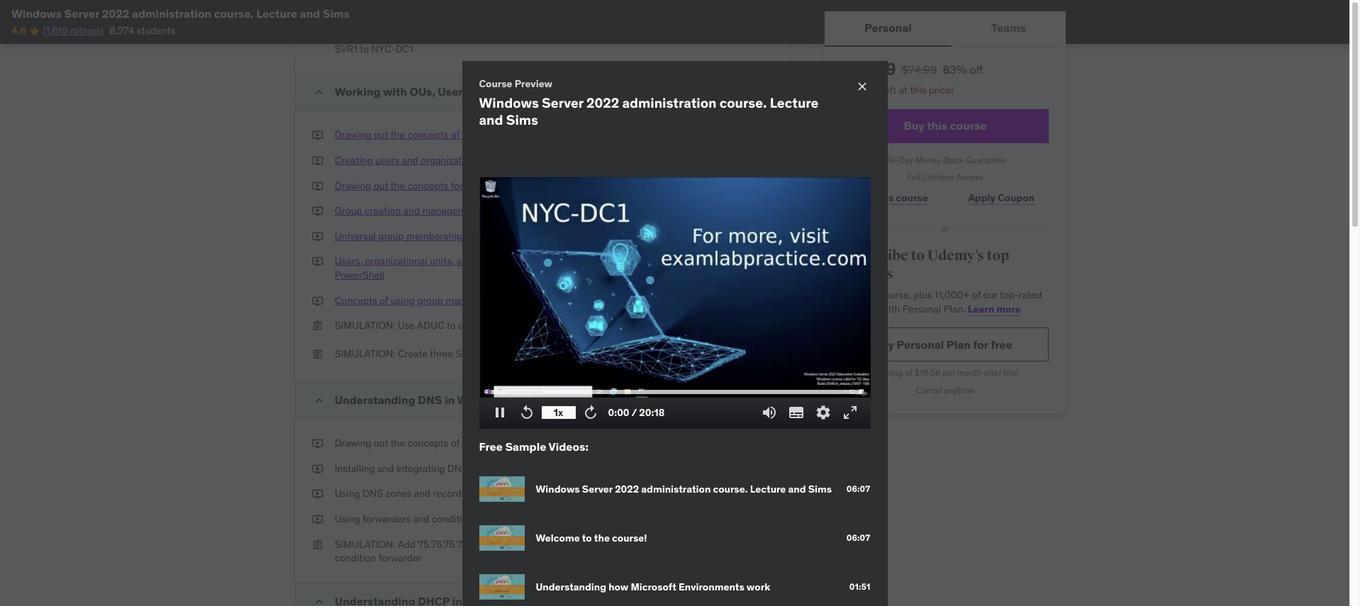 Task type: locate. For each thing, give the bounding box(es) containing it.
in right course
[[536, 85, 546, 99]]

within inside button
[[499, 179, 526, 192]]

1 out from the top
[[374, 129, 388, 141]]

• for working with ous, users and groups in active directory
[[724, 85, 728, 98]]

course inside "gift this course" link
[[897, 191, 929, 204]]

course for gift this course
[[897, 191, 929, 204]]

small image for understanding dns in windows server 2022
[[312, 394, 326, 408]]

question for simulation: use aduc to create an ou named sales.
[[735, 319, 773, 332]]

drawing out the concepts for groups within active directory button
[[335, 179, 598, 193]]

back
[[945, 154, 964, 165]]

small image
[[312, 85, 326, 100], [312, 394, 326, 408]]

tab list
[[825, 11, 1066, 47]]

1 vertical spatial personal
[[903, 303, 941, 316]]

create inside simulation: add 75.75.75.75 as a dns forwarder & create a condition forwarder
[[567, 538, 595, 551]]

full
[[908, 172, 921, 183]]

2 vertical spatial drawing
[[335, 437, 371, 450]]

subscribe to udemy's top courses
[[842, 247, 1010, 283]]

1 create from the top
[[398, 0, 428, 2]]

for left free
[[973, 338, 989, 352]]

the for users
[[391, 129, 405, 141]]

0 vertical spatial drawing
[[335, 129, 371, 141]]

group creation and management
[[335, 204, 481, 217]]

forwarder left &
[[514, 538, 556, 551]]

users up 'creating users and organizational units in active directory'
[[462, 129, 486, 141]]

in inside button
[[510, 154, 518, 167]]

drawing for drawing out the concepts for groups within active directory
[[335, 179, 371, 192]]

preview left the 13:30
[[691, 204, 726, 217]]

0 vertical spatial course
[[950, 118, 987, 133]]

this up courses,
[[860, 289, 877, 302]]

dc1
[[396, 42, 413, 55]]

0 vertical spatial for
[[451, 179, 463, 192]]

gift this course
[[856, 191, 929, 204]]

1 horizontal spatial nyc-
[[577, 29, 601, 41]]

2 vertical spatial out
[[374, 437, 388, 450]]

groups inside button
[[466, 179, 496, 192]]

3 simulation: from the top
[[335, 319, 396, 332]]

concepts up 'creating users and organizational units in active directory'
[[408, 129, 449, 141]]

1 vertical spatial question
[[735, 319, 773, 332]]

2 vertical spatial 1 question
[[728, 348, 773, 360]]

1 vertical spatial administration
[[622, 95, 717, 112]]

using for using forwarders and conditional forwarding
[[335, 513, 360, 526]]

2 horizontal spatial with
[[882, 303, 900, 316]]

of inside the drawing out the concepts of users and organizational units button
[[451, 129, 460, 141]]

1 for sales.
[[728, 319, 732, 332]]

this inside $12.99 $74.99 83% off 1 day left at this price!
[[910, 84, 927, 96]]

server inside "course preview windows server 2022 administration course. lecture and sims"
[[542, 95, 584, 112]]

1 horizontal spatial for
[[973, 338, 989, 352]]

1 vertical spatial managed
[[446, 294, 487, 307]]

personal inside button
[[865, 21, 912, 35]]

use
[[398, 319, 415, 332]]

active inside simulation: create a pre-staged rodc computer object in active directory.
[[335, 3, 362, 16]]

understanding for understanding dns in windows server 2022
[[335, 393, 416, 407]]

create right &
[[567, 538, 595, 551]]

3 xsmall image from the top
[[312, 230, 323, 244]]

out up installing and integrating dns
[[374, 437, 388, 450]]

8 xsmall image from the top
[[312, 513, 323, 527]]

1 vertical spatial concepts
[[408, 179, 449, 192]]

of left using
[[380, 294, 388, 307]]

lecture
[[256, 6, 297, 21], [770, 95, 819, 112], [750, 483, 786, 496]]

dns right as
[[491, 538, 511, 551]]

0 horizontal spatial groups
[[466, 179, 496, 192]]

2 small image from the top
[[312, 394, 326, 408]]

active inside creating users and organizational units in active directory button
[[520, 154, 548, 167]]

group down 'creation'
[[378, 230, 404, 242]]

understanding for understanding how microsoft environments work
[[536, 581, 607, 594]]

1 vertical spatial 06:07
[[847, 533, 871, 543]]

within down the pause icon
[[485, 437, 512, 450]]

course down "full"
[[897, 191, 929, 204]]

1 vertical spatial course.
[[720, 95, 767, 112]]

to inside windows server 2022 administration course. lecture and sims dialog
[[582, 532, 592, 545]]

83%
[[943, 62, 967, 77]]

group inside the universal group membership caching (ugmc) button
[[378, 230, 404, 242]]

0 vertical spatial groups
[[494, 85, 533, 99]]

drawing up 'creating'
[[335, 129, 371, 141]]

organizational up powershell
[[365, 255, 428, 268]]

1 question up 47min
[[728, 348, 773, 360]]

this for buy this course
[[927, 118, 948, 133]]

0 vertical spatial groups
[[466, 179, 496, 192]]

(1,616 ratings)
[[43, 24, 104, 37]]

3 drawing from the top
[[335, 437, 371, 450]]

to right svr1
[[360, 42, 369, 55]]

0 horizontal spatial units
[[486, 154, 508, 167]]

lectures right 7
[[686, 85, 722, 98]]

this inside get this course, plus 11,000+ of our top-rated courses, with personal plan.
[[860, 289, 877, 302]]

1 vertical spatial drawing
[[335, 179, 371, 192]]

1 vertical spatial with
[[554, 255, 573, 268]]

0:00 / 20:18
[[608, 406, 665, 419]]

1 vertical spatial groups
[[512, 348, 543, 360]]

simulation: for simulation: use aduc to create an ou named sales.
[[335, 319, 396, 332]]

preview for 10:21
[[693, 294, 728, 307]]

preview right course
[[515, 77, 553, 90]]

out down working
[[374, 129, 388, 141]]

group inside concepts of using group managed service accounts (gmsas) button
[[417, 294, 443, 307]]

create left an
[[458, 319, 486, 332]]

groups down named
[[512, 348, 543, 360]]

concepts up the integrating on the left bottom
[[408, 437, 449, 450]]

2 vertical spatial sims
[[808, 483, 832, 496]]

and inside users, organizational units, and groups managed with powershell
[[457, 255, 473, 268]]

0 vertical spatial administration
[[132, 6, 211, 21]]

small image
[[312, 595, 326, 606]]

access
[[956, 172, 983, 183]]

forward 5 seconds image
[[582, 404, 599, 421]]

buy
[[904, 118, 925, 133]]

2 question from the top
[[735, 319, 773, 332]]

sims down course
[[506, 111, 538, 128]]

1 horizontal spatial managed
[[510, 255, 552, 268]]

group
[[335, 204, 362, 217]]

1x
[[554, 406, 563, 419]]

sales
[[456, 348, 480, 360], [556, 348, 580, 360]]

learn
[[968, 303, 995, 316]]

0 horizontal spatial forwarder
[[379, 552, 422, 565]]

drawing up installing
[[335, 437, 371, 450]]

2 vertical spatial lecture
[[750, 483, 786, 496]]

ad
[[571, 437, 585, 450]]

units inside button
[[486, 154, 508, 167]]

4 simulation: from the top
[[335, 348, 396, 360]]

records
[[433, 488, 467, 500]]

question down 10:21
[[735, 319, 773, 332]]

0 vertical spatial out
[[374, 129, 388, 141]]

• for understanding dns in windows server 2022
[[740, 394, 743, 407]]

lectures right 4
[[702, 394, 737, 407]]

6 xsmall image from the top
[[312, 437, 323, 451]]

windows down course
[[479, 95, 539, 112]]

47min
[[746, 394, 773, 407]]

this for get this course, plus 11,000+ of our top-rated courses, with personal plan.
[[860, 289, 877, 302]]

0 horizontal spatial group
[[378, 230, 404, 242]]

server down from
[[542, 95, 584, 112]]

xsmall image
[[312, 179, 323, 193], [312, 204, 323, 218], [312, 230, 323, 244], [312, 255, 323, 269], [312, 348, 323, 362], [312, 437, 323, 451], [312, 538, 323, 552]]

1 simulation: from the top
[[335, 0, 396, 2]]

the for groups
[[391, 179, 405, 192]]

preview left 10:21
[[693, 294, 728, 307]]

personal
[[865, 21, 912, 35], [903, 303, 941, 316], [897, 338, 944, 352]]

1 vertical spatial windows server 2022 administration course. lecture and sims
[[536, 483, 832, 496]]

• left 1hr
[[724, 85, 728, 98]]

starting
[[873, 368, 903, 378]]

2 06:07 from the top
[[847, 533, 871, 543]]

1 1 question from the top
[[728, 29, 773, 41]]

using for using dns zones and records
[[335, 488, 360, 500]]

sales left ou.
[[556, 348, 580, 360]]

question up 47min
[[735, 348, 773, 360]]

2 create from the top
[[398, 348, 428, 360]]

managed
[[510, 255, 552, 268], [446, 294, 487, 307]]

to left udemy's
[[911, 247, 925, 265]]

1 vertical spatial group
[[417, 294, 443, 307]]

universal
[[335, 230, 376, 242]]

course
[[950, 118, 987, 133], [897, 191, 929, 204]]

2 vertical spatial directory
[[558, 179, 598, 192]]

working with ous, users and groups in active directory
[[335, 85, 635, 99]]

users inside button
[[375, 154, 400, 167]]

sales right three
[[456, 348, 480, 360]]

0 horizontal spatial •
[[724, 85, 728, 98]]

1 question from the top
[[735, 29, 773, 41]]

month
[[957, 368, 982, 378]]

2022
[[102, 6, 129, 21], [587, 95, 619, 112], [548, 393, 575, 407], [545, 437, 569, 450], [615, 483, 639, 496]]

1 vertical spatial sims
[[506, 111, 538, 128]]

ou.
[[582, 348, 599, 360]]

0 vertical spatial 06:07
[[847, 484, 871, 494]]

6 xsmall image from the top
[[312, 462, 323, 476]]

lifetime
[[923, 172, 954, 183]]

windows server 2022 administration course. lecture and sims dialog
[[462, 61, 888, 606]]

managed down (ugmc)
[[510, 255, 552, 268]]

users right 'creating'
[[375, 154, 400, 167]]

sims
[[323, 6, 350, 21], [506, 111, 538, 128], [808, 483, 832, 496]]

1 question for simulation: use aduc to create an ou named sales.
[[728, 319, 773, 332]]

windows left rewind 5 seconds image
[[457, 393, 508, 407]]

1 horizontal spatial with
[[554, 255, 573, 268]]

7 lectures • 1hr 35min
[[678, 85, 773, 98]]

0 horizontal spatial sims
[[323, 6, 350, 21]]

1 vertical spatial create
[[398, 348, 428, 360]]

within
[[499, 179, 526, 192], [485, 437, 512, 450]]

sims up svr1
[[323, 6, 350, 21]]

in right object
[[595, 0, 603, 2]]

1 vertical spatial units
[[486, 154, 508, 167]]

personal button
[[825, 11, 952, 45]]

using down installing
[[335, 488, 360, 500]]

0 vertical spatial course.
[[214, 6, 254, 21]]

at right left
[[899, 84, 908, 96]]

active inside drawing out the concepts for groups within active directory button
[[528, 179, 555, 192]]

simulation: create three sales global groups in sales ou.
[[335, 348, 599, 360]]

role
[[534, 29, 551, 41]]

a left course!
[[598, 538, 603, 551]]

1 horizontal spatial groups
[[512, 348, 543, 360]]

gift this course link
[[842, 184, 943, 212]]

1 vertical spatial nyc-
[[371, 42, 396, 55]]

administration left 1hr
[[622, 95, 717, 112]]

preview for 13:30
[[691, 204, 726, 217]]

0 horizontal spatial a
[[430, 0, 435, 2]]

2 drawing from the top
[[335, 179, 371, 192]]

3 concepts from the top
[[408, 437, 449, 450]]

out for drawing out the concepts of users and organizational units
[[374, 129, 388, 141]]

06:07 for welcome to the course!
[[847, 533, 871, 543]]

11,000+
[[935, 289, 970, 302]]

2 sales from the left
[[556, 348, 580, 360]]

0 vertical spatial directory
[[585, 85, 635, 99]]

simulation: inside simulation: add 75.75.75.75 as a dns forwarder & create a condition forwarder
[[335, 538, 396, 551]]

0 vertical spatial with
[[383, 85, 407, 99]]

1 horizontal spatial units
[[572, 129, 594, 141]]

0 horizontal spatial users
[[375, 154, 400, 167]]

preview left 08:28 in the top right of the page
[[689, 230, 724, 242]]

this inside button
[[927, 118, 948, 133]]

to
[[360, 42, 369, 55], [911, 247, 925, 265], [447, 319, 456, 332], [582, 532, 592, 545]]

1 vertical spatial course
[[897, 191, 929, 204]]

preview left 10:27
[[692, 255, 727, 268]]

course,
[[879, 289, 912, 302]]

0 vertical spatial lectures
[[686, 85, 722, 98]]

out up 'creation'
[[374, 179, 388, 192]]

4 xsmall image from the top
[[312, 255, 323, 269]]

out for drawing out the concepts for groups within active directory
[[374, 179, 388, 192]]

of left our
[[972, 289, 981, 302]]

0 vertical spatial organizational
[[508, 129, 570, 141]]

1 horizontal spatial create
[[567, 538, 595, 551]]

this for gift this course
[[876, 191, 894, 204]]

working
[[335, 85, 381, 99]]

tab list containing personal
[[825, 11, 1066, 47]]

personal down plus in the right top of the page
[[903, 303, 941, 316]]

3 question from the top
[[735, 348, 773, 360]]

1 vertical spatial using
[[335, 513, 360, 526]]

1 vertical spatial users
[[375, 154, 400, 167]]

0 vertical spatial within
[[499, 179, 526, 192]]

dns down drawing out the concepts of dns within server 2022 ad
[[447, 462, 468, 475]]

1 drawing from the top
[[335, 129, 371, 141]]

1 vertical spatial groups
[[476, 255, 508, 268]]

create for a
[[398, 0, 428, 2]]

1 horizontal spatial users
[[462, 129, 486, 141]]

1 small image from the top
[[312, 85, 326, 100]]

dns down three
[[418, 393, 442, 407]]

• left 47min
[[740, 394, 743, 407]]

forwarder
[[514, 538, 556, 551], [379, 552, 422, 565]]

close modal image
[[855, 79, 869, 93]]

1 horizontal spatial sims
[[506, 111, 538, 128]]

0 horizontal spatial managed
[[446, 294, 487, 307]]

1 vertical spatial 1 question
[[728, 319, 773, 332]]

concepts for users
[[408, 129, 449, 141]]

to inside simulation: transfer the rid master fsmo role from nyc- svr1 to nyc-dc1
[[360, 42, 369, 55]]

lectures for working with ous, users and groups in active directory
[[686, 85, 722, 98]]

dns inside simulation: add 75.75.75.75 as a dns forwarder & create a condition forwarder
[[491, 538, 511, 551]]

administration up course!
[[641, 483, 711, 496]]

personal up $12.99
[[865, 21, 912, 35]]

1 question
[[728, 29, 773, 41], [728, 319, 773, 332], [728, 348, 773, 360]]

sims right 21:13
[[808, 483, 832, 496]]

concepts up group creation and management
[[408, 179, 449, 192]]

5 simulation: from the top
[[335, 538, 396, 551]]

teams button
[[952, 11, 1066, 45]]

this down '$74.99'
[[910, 84, 927, 96]]

(1,616
[[43, 24, 68, 37]]

1 question for simulation: create three sales global groups in sales ou.
[[728, 348, 773, 360]]

this right buy
[[927, 118, 948, 133]]

0 vertical spatial create
[[458, 319, 486, 332]]

1 vertical spatial create
[[567, 538, 595, 551]]

at inside starting at $16.58 per month after trial cancel anytime
[[905, 368, 913, 378]]

1 vertical spatial for
[[973, 338, 989, 352]]

1 vertical spatial •
[[740, 394, 743, 407]]

sample
[[505, 440, 546, 454]]

0 vertical spatial •
[[724, 85, 728, 98]]

1 horizontal spatial forwarder
[[514, 538, 556, 551]]

course for buy this course
[[950, 118, 987, 133]]

membership
[[407, 230, 462, 242]]

videos:
[[549, 440, 589, 454]]

of inside concepts of using group managed service accounts (gmsas) button
[[380, 294, 388, 307]]

users inside button
[[462, 129, 486, 141]]

1 horizontal spatial group
[[417, 294, 443, 307]]

30-
[[885, 154, 899, 165]]

2 simulation: from the top
[[335, 29, 396, 41]]

2 vertical spatial organizational
[[365, 255, 428, 268]]

preview for 10:27
[[692, 255, 727, 268]]

organizational inside button
[[508, 129, 570, 141]]

0 horizontal spatial windows server 2022 administration course. lecture and sims
[[11, 6, 350, 21]]

xsmall image
[[312, 29, 323, 42], [312, 129, 323, 143], [312, 154, 323, 168], [312, 294, 323, 308], [312, 319, 323, 333], [312, 462, 323, 476], [312, 488, 323, 501], [312, 513, 323, 527]]

groups
[[494, 85, 533, 99], [476, 255, 508, 268]]

a left pre-
[[430, 0, 435, 2]]

nyc- right svr1
[[371, 42, 396, 55]]

to right aduc
[[447, 319, 456, 332]]

understanding inside windows server 2022 administration course. lecture and sims dialog
[[536, 581, 607, 594]]

three
[[430, 348, 453, 360]]

with left ous,
[[383, 85, 407, 99]]

to right &
[[582, 532, 592, 545]]

1 horizontal spatial windows server 2022 administration course. lecture and sims
[[536, 483, 832, 496]]

forwarder down add
[[379, 552, 422, 565]]

fullscreen image
[[842, 404, 859, 421]]

course
[[479, 77, 513, 90]]

directory inside button
[[558, 179, 598, 192]]

21:13
[[751, 488, 773, 500]]

preview left 19:37
[[692, 179, 727, 192]]

personal up $16.58
[[897, 338, 944, 352]]

organizational inside users, organizational units, and groups managed with powershell
[[365, 255, 428, 268]]

installing and integrating dns
[[335, 462, 468, 475]]

management
[[422, 204, 481, 217]]

course.
[[214, 6, 254, 21], [720, 95, 767, 112], [713, 483, 748, 496]]

the for fsmo
[[436, 29, 450, 41]]

windows server 2022 administration course. lecture and sims
[[11, 6, 350, 21], [536, 483, 832, 496]]

0 vertical spatial windows server 2022 administration course. lecture and sims
[[11, 6, 350, 21]]

this right gift
[[876, 191, 894, 204]]

question for simulation: transfer the rid master fsmo role from nyc- svr1 to nyc-dc1
[[735, 29, 773, 41]]

course up back
[[950, 118, 987, 133]]

managed up simulation: use aduc to create an ou named sales.
[[446, 294, 487, 307]]

2 concepts from the top
[[408, 179, 449, 192]]

using forwarders and conditional forwarding
[[335, 513, 531, 526]]

1 vertical spatial organizational
[[421, 154, 483, 167]]

administration up the students on the left
[[132, 6, 211, 21]]

1 question down 10:21
[[728, 319, 773, 332]]

2 out from the top
[[374, 179, 388, 192]]

plan
[[947, 338, 971, 352]]

day
[[863, 84, 880, 96]]

simulation: for simulation: transfer the rid master fsmo role from nyc- svr1 to nyc-dc1
[[335, 29, 396, 41]]

0 vertical spatial 1 question
[[728, 29, 773, 41]]

concepts
[[408, 129, 449, 141], [408, 179, 449, 192], [408, 437, 449, 450]]

simulation: for simulation: add 75.75.75.75 as a dns forwarder & create a condition forwarder
[[335, 538, 396, 551]]

drawing for drawing out the concepts of users and organizational units
[[335, 129, 371, 141]]

1 vertical spatial small image
[[312, 394, 326, 408]]

the inside windows server 2022 administration course. lecture and sims dialog
[[594, 532, 610, 545]]

2 using from the top
[[335, 513, 360, 526]]

mute image
[[761, 404, 778, 421]]

group up aduc
[[417, 294, 443, 307]]

2 horizontal spatial sims
[[808, 483, 832, 496]]

using left forwarders
[[335, 513, 360, 526]]

drawing for drawing out the concepts of dns within server 2022 ad
[[335, 437, 371, 450]]

udemy's
[[928, 247, 984, 265]]

3 out from the top
[[374, 437, 388, 450]]

at left $16.58
[[905, 368, 913, 378]]

1 vertical spatial lecture
[[770, 95, 819, 112]]

1 06:07 from the top
[[847, 484, 871, 494]]

0 vertical spatial understanding
[[335, 393, 416, 407]]

nyc- right from
[[577, 29, 601, 41]]

0 vertical spatial nyc-
[[577, 29, 601, 41]]

0 vertical spatial small image
[[312, 85, 326, 100]]

simulation: for simulation: create a pre-staged rodc computer object in active directory.
[[335, 0, 396, 2]]

directory for drawing out the concepts for groups within active directory
[[558, 179, 598, 192]]

for down creating users and organizational units in active directory button
[[451, 179, 463, 192]]

of up 'creating users and organizational units in active directory'
[[451, 129, 460, 141]]

lectures
[[686, 85, 722, 98], [702, 394, 737, 407]]

using
[[391, 294, 415, 307]]

1 concepts from the top
[[408, 129, 449, 141]]

groups down creating users and organizational units in active directory button
[[466, 179, 496, 192]]

the inside simulation: transfer the rid master fsmo role from nyc- svr1 to nyc-dc1
[[436, 29, 450, 41]]

1 vertical spatial understanding
[[536, 581, 607, 594]]

question up 35min
[[735, 29, 773, 41]]

courses,
[[842, 303, 879, 316]]

personal inside get this course, plus 11,000+ of our top-rated courses, with personal plan.
[[903, 303, 941, 316]]

simulation: inside simulation: transfer the rid master fsmo role from nyc- svr1 to nyc-dc1
[[335, 29, 396, 41]]

1 vertical spatial out
[[374, 179, 388, 192]]

create inside simulation: create a pre-staged rodc computer object in active directory.
[[398, 0, 428, 2]]

course inside buy this course button
[[950, 118, 987, 133]]

create left three
[[398, 348, 428, 360]]

in up drawing out the concepts for groups within active directory
[[510, 154, 518, 167]]

0 horizontal spatial sales
[[456, 348, 480, 360]]

organizational down the drawing out the concepts of users and organizational units button at left
[[421, 154, 483, 167]]

1 horizontal spatial understanding
[[536, 581, 607, 594]]

understanding how microsoft environments work
[[536, 581, 771, 594]]

in inside simulation: create a pre-staged rodc computer object in active directory.
[[595, 0, 603, 2]]

0 vertical spatial personal
[[865, 21, 912, 35]]

with up accounts
[[554, 255, 573, 268]]

0 vertical spatial using
[[335, 488, 360, 500]]

out for drawing out the concepts of dns within server 2022 ad
[[374, 437, 388, 450]]

2 vertical spatial concepts
[[408, 437, 449, 450]]

1 vertical spatial directory
[[550, 154, 591, 167]]

users
[[462, 129, 486, 141], [375, 154, 400, 167]]

3 1 question from the top
[[728, 348, 773, 360]]

0 horizontal spatial for
[[451, 179, 463, 192]]

administration inside "course preview windows server 2022 administration course. lecture and sims"
[[622, 95, 717, 112]]

question for simulation: create three sales global groups in sales ou.
[[735, 348, 773, 360]]

within up (ugmc)
[[499, 179, 526, 192]]

server up 'ratings)'
[[64, 6, 99, 21]]

0 horizontal spatial understanding
[[335, 393, 416, 407]]

75.75.75.75
[[418, 538, 468, 551]]

organizational down course
[[508, 129, 570, 141]]

06:07
[[847, 484, 871, 494], [847, 533, 871, 543]]

groups down fsmo
[[494, 85, 533, 99]]

0 vertical spatial question
[[735, 29, 773, 41]]

2 1 question from the top
[[728, 319, 773, 332]]

simulation: use aduc to create an ou named sales.
[[335, 319, 578, 332]]

1 horizontal spatial •
[[740, 394, 743, 407]]

simulation: inside simulation: create a pre-staged rodc computer object in active directory.
[[335, 0, 396, 2]]

7 xsmall image from the top
[[312, 538, 323, 552]]

preview for 08:28
[[689, 230, 724, 242]]

group
[[378, 230, 404, 242], [417, 294, 443, 307]]

1 using from the top
[[335, 488, 360, 500]]

1 horizontal spatial course
[[950, 118, 987, 133]]

teams
[[992, 21, 1026, 35]]

a right as
[[483, 538, 488, 551]]

0 vertical spatial at
[[899, 84, 908, 96]]

question
[[735, 29, 773, 41], [735, 319, 773, 332], [735, 348, 773, 360]]

1 question up 35min
[[728, 29, 773, 41]]

create up the "directory."
[[398, 0, 428, 2]]

0 vertical spatial lecture
[[256, 6, 297, 21]]



Task type: describe. For each thing, give the bounding box(es) containing it.
directory for working with ous, users and groups in active directory
[[585, 85, 635, 99]]

with inside users, organizational units, and groups managed with powershell
[[554, 255, 573, 268]]

forwarders
[[363, 513, 411, 526]]

cancel
[[916, 385, 942, 396]]

concepts for dns
[[408, 437, 449, 450]]

of inside get this course, plus 11,000+ of our top-rated courses, with personal plan.
[[972, 289, 981, 302]]

2 vertical spatial administration
[[641, 483, 711, 496]]

apply coupon
[[969, 191, 1035, 204]]

starting at $16.58 per month after trial cancel anytime
[[873, 368, 1018, 396]]

windows up "4.6"
[[11, 6, 62, 21]]

preview for 19:37
[[692, 179, 727, 192]]

at inside $12.99 $74.99 83% off 1 day left at this price!
[[899, 84, 908, 96]]

anytime
[[945, 385, 975, 396]]

windows inside "course preview windows server 2022 administration course. lecture and sims"
[[479, 95, 539, 112]]

groups for for
[[466, 179, 496, 192]]

using dns zones and records
[[335, 488, 467, 500]]

course. inside "course preview windows server 2022 administration course. lecture and sims"
[[720, 95, 767, 112]]

1 for ou.
[[728, 348, 732, 360]]

creation
[[365, 204, 401, 217]]

managed inside button
[[446, 294, 487, 307]]

the for dns
[[391, 437, 405, 450]]

server down rewind 5 seconds image
[[514, 437, 543, 450]]

organizational inside button
[[421, 154, 483, 167]]

08:28
[[746, 230, 773, 242]]

more
[[997, 303, 1021, 316]]

welcome
[[536, 532, 580, 545]]

drawing out the concepts for groups within active directory
[[335, 179, 598, 192]]

within for active
[[499, 179, 526, 192]]

units inside button
[[572, 129, 594, 141]]

svr1
[[335, 42, 358, 55]]

guarantee
[[966, 154, 1006, 165]]

drawing out the concepts of users and organizational units button
[[335, 129, 594, 143]]

dns left zones
[[363, 488, 383, 500]]

rodc
[[490, 0, 517, 2]]

powershell
[[335, 269, 385, 282]]

5 xsmall image from the top
[[312, 348, 323, 362]]

06:07 for windows server 2022 administration course. lecture and sims
[[847, 484, 871, 494]]

zones
[[386, 488, 412, 500]]

our
[[983, 289, 998, 302]]

as
[[470, 538, 481, 551]]

learn more link
[[968, 303, 1021, 316]]

forwarding
[[483, 513, 531, 526]]

pause image
[[491, 404, 508, 421]]

2 xsmall image from the top
[[312, 204, 323, 218]]

transfer
[[398, 29, 433, 41]]

day
[[899, 154, 914, 165]]

$12.99
[[842, 58, 896, 80]]

creating
[[335, 154, 373, 167]]

sales.
[[551, 319, 578, 332]]

1 question for simulation: transfer the rid master fsmo role from nyc- svr1 to nyc-dc1
[[728, 29, 773, 41]]

trial
[[1004, 368, 1018, 378]]

global
[[482, 348, 510, 360]]

rid
[[453, 29, 469, 41]]

group creation and management button
[[335, 204, 481, 218]]

2 vertical spatial personal
[[897, 338, 944, 352]]

plus
[[914, 289, 932, 302]]

simulation: transfer the rid master fsmo role from nyc- svr1 to nyc-dc1
[[335, 29, 601, 55]]

1 horizontal spatial a
[[483, 538, 488, 551]]

/
[[632, 406, 637, 419]]

condition
[[335, 552, 376, 565]]

environments
[[679, 581, 745, 594]]

creating users and organizational units in active directory
[[335, 154, 591, 167]]

groups for global
[[512, 348, 543, 360]]

simulation: create a pre-staged rodc computer object in active directory.
[[335, 0, 603, 16]]

1hr
[[730, 85, 743, 98]]

pre-
[[438, 0, 457, 2]]

gift
[[856, 191, 874, 204]]

users,
[[335, 255, 363, 268]]

how
[[609, 581, 629, 594]]

8,274
[[109, 24, 134, 37]]

concepts for groups
[[408, 179, 449, 192]]

microsoft
[[631, 581, 677, 594]]

off
[[970, 62, 983, 77]]

students
[[137, 24, 176, 37]]

drawing out the concepts of users and organizational units
[[335, 129, 594, 141]]

in down named
[[545, 348, 553, 360]]

try personal plan for free link
[[842, 328, 1049, 362]]

$16.58
[[915, 368, 941, 378]]

7 xsmall image from the top
[[312, 488, 323, 501]]

subscribe
[[842, 247, 908, 265]]

1 xsmall image from the top
[[312, 179, 323, 193]]

creating users and organizational units in active directory button
[[335, 154, 591, 168]]

try
[[878, 338, 894, 352]]

apply coupon button
[[954, 184, 1049, 212]]

3 xsmall image from the top
[[312, 154, 323, 168]]

of left free
[[451, 437, 460, 450]]

$12.99 $74.99 83% off 1 day left at this price!
[[842, 58, 983, 96]]

users
[[438, 85, 469, 99]]

conditional
[[432, 513, 481, 526]]

users, organizational units, and groups managed with powershell button
[[335, 255, 619, 283]]

create for three
[[398, 348, 428, 360]]

0 horizontal spatial create
[[458, 319, 486, 332]]

after
[[984, 368, 1002, 378]]

lectures for understanding dns in windows server 2022
[[702, 394, 737, 407]]

0 vertical spatial sims
[[323, 6, 350, 21]]

2 vertical spatial course.
[[713, 483, 748, 496]]

settings image
[[815, 404, 832, 421]]

object
[[565, 0, 593, 2]]

free
[[479, 440, 503, 454]]

directory inside button
[[550, 154, 591, 167]]

managed inside users, organizational units, and groups managed with powershell
[[510, 255, 552, 268]]

units,
[[430, 255, 454, 268]]

understanding dns in windows server 2022
[[335, 393, 575, 407]]

lecture inside "course preview windows server 2022 administration course. lecture and sims"
[[770, 95, 819, 112]]

caching
[[465, 230, 499, 242]]

course preview windows server 2022 administration course. lecture and sims
[[479, 77, 819, 128]]

dns down understanding dns in windows server 2022
[[462, 437, 483, 450]]

welcome to the course!
[[536, 532, 647, 545]]

in up drawing out the concepts of dns within server 2022 ad
[[445, 393, 455, 407]]

windows server 2022 administration course. lecture and sims inside dialog
[[536, 483, 832, 496]]

1 for nyc-
[[728, 29, 732, 41]]

7
[[678, 85, 683, 98]]

2022 inside "course preview windows server 2022 administration course. lecture and sims"
[[587, 95, 619, 112]]

concepts
[[335, 294, 377, 307]]

ratings)
[[70, 24, 104, 37]]

master
[[471, 29, 502, 41]]

rated
[[1019, 289, 1042, 302]]

windows down videos:
[[536, 483, 580, 496]]

with inside get this course, plus 11,000+ of our top-rated courses, with personal plan.
[[882, 303, 900, 316]]

installing
[[335, 462, 375, 475]]

a inside simulation: create a pre-staged rodc computer object in active directory.
[[430, 0, 435, 2]]

0 vertical spatial forwarder
[[514, 538, 556, 551]]

2 xsmall image from the top
[[312, 129, 323, 143]]

named
[[519, 319, 549, 332]]

2 horizontal spatial a
[[598, 538, 603, 551]]

coupon
[[998, 191, 1035, 204]]

rewind 5 seconds image
[[518, 404, 535, 421]]

4 xsmall image from the top
[[312, 294, 323, 308]]

subtitles image
[[788, 404, 805, 421]]

and inside button
[[489, 129, 505, 141]]

within for server
[[485, 437, 512, 450]]

accounts
[[524, 294, 564, 307]]

to inside subscribe to udemy's top courses
[[911, 247, 925, 265]]

preview inside "course preview windows server 2022 administration course. lecture and sims"
[[515, 77, 553, 90]]

sims inside "course preview windows server 2022 administration course. lecture and sims"
[[506, 111, 538, 128]]

for inside button
[[451, 179, 463, 192]]

or
[[942, 224, 949, 234]]

0 horizontal spatial with
[[383, 85, 407, 99]]

groups inside users, organizational units, and groups managed with powershell
[[476, 255, 508, 268]]

plan.
[[944, 303, 966, 316]]

1 sales from the left
[[456, 348, 480, 360]]

simulation: for simulation: create three sales global groups in sales ou.
[[335, 348, 396, 360]]

and inside "course preview windows server 2022 administration course. lecture and sims"
[[479, 111, 503, 128]]

1 inside $12.99 $74.99 83% off 1 day left at this price!
[[856, 84, 861, 96]]

4
[[693, 394, 699, 407]]

ou
[[502, 319, 516, 332]]

work
[[747, 581, 771, 594]]

1 xsmall image from the top
[[312, 29, 323, 42]]

0 horizontal spatial nyc-
[[371, 42, 396, 55]]

server up welcome to the course!
[[582, 483, 613, 496]]

server right the pause icon
[[510, 393, 545, 407]]

small image for working with ous, users and groups in active directory
[[312, 85, 326, 100]]

price!
[[929, 84, 954, 96]]

1 vertical spatial forwarder
[[379, 552, 422, 565]]

&
[[559, 538, 565, 551]]

progress bar slider
[[488, 384, 862, 401]]

5 xsmall image from the top
[[312, 319, 323, 333]]

(gmsas)
[[566, 294, 603, 307]]



Task type: vqa. For each thing, say whether or not it's contained in the screenshot.
Business
no



